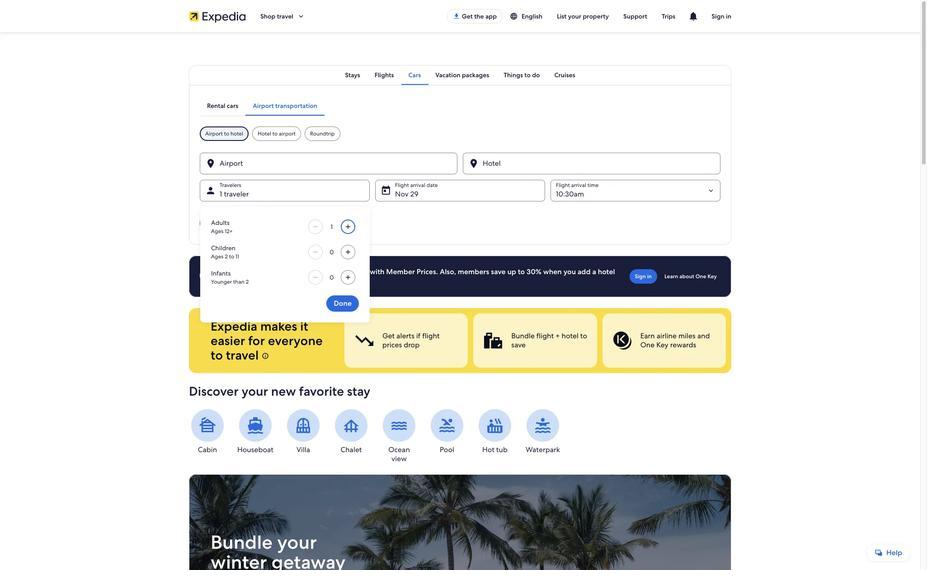 Task type: describe. For each thing, give the bounding box(es) containing it.
getaway
[[272, 551, 346, 571]]

if
[[417, 332, 421, 341]]

communication center icon image
[[689, 11, 700, 22]]

shop travel
[[261, 12, 294, 20]]

rental cars link
[[200, 96, 246, 116]]

about
[[680, 273, 695, 280]]

get the app
[[462, 12, 497, 20]]

new
[[271, 384, 296, 400]]

airport
[[279, 130, 296, 138]]

view
[[392, 455, 407, 464]]

flights
[[375, 71, 394, 79]]

travel inside shop travel dropdown button
[[277, 12, 294, 20]]

things to do link
[[497, 65, 548, 85]]

nov 29 button
[[375, 180, 546, 202]]

vacation packages
[[436, 71, 490, 79]]

on
[[291, 267, 300, 277]]

property
[[583, 12, 609, 20]]

to inside expedia makes it easier for everyone to travel
[[211, 347, 223, 364]]

villa button
[[285, 410, 322, 455]]

cars
[[409, 71, 421, 79]]

1 traveler button
[[200, 180, 370, 202]]

in inside dropdown button
[[727, 12, 732, 20]]

over
[[302, 267, 316, 277]]

expedia makes it easier for everyone to travel
[[211, 318, 323, 364]]

more
[[272, 267, 289, 277]]

learn about one key
[[665, 273, 718, 280]]

children ages 2 to 11
[[211, 244, 239, 261]]

prices
[[383, 341, 402, 350]]

hot tub
[[483, 446, 508, 455]]

trips
[[662, 12, 676, 20]]

download the app button image
[[453, 13, 460, 20]]

0 horizontal spatial hotel
[[231, 130, 243, 138]]

sign inside dropdown button
[[712, 12, 725, 20]]

trailing image
[[297, 12, 305, 20]]

get alerts if flight prices drop
[[383, 332, 440, 350]]

bundle for bundle your winter getaway and save
[[211, 531, 273, 556]]

also,
[[440, 267, 456, 277]]

miles
[[679, 332, 696, 341]]

10%
[[248, 267, 261, 277]]

cars link
[[402, 65, 429, 85]]

chalet button
[[333, 410, 370, 455]]

key inside earn airline miles and one key rewards
[[657, 341, 669, 350]]

packages
[[462, 71, 490, 79]]

save inside 'save 10% or more on over 100,000 hotels with member prices. also, members save up to 30% when you add a hotel to a flight'
[[491, 267, 506, 277]]

learn about one key link
[[661, 270, 721, 284]]

discover
[[189, 384, 239, 400]]

1
[[220, 190, 222, 199]]

things
[[504, 71, 523, 79]]

chalet
[[341, 446, 362, 455]]

waterpark button
[[525, 410, 562, 455]]

increase the number of infants image
[[343, 274, 354, 281]]

support link
[[617, 8, 655, 24]]

expedia logo image
[[189, 10, 246, 23]]

earn
[[641, 332, 655, 341]]

1 horizontal spatial a
[[593, 267, 597, 277]]

easier
[[211, 333, 245, 349]]

bundle flight + hotel to save
[[512, 332, 588, 350]]

done
[[334, 299, 352, 309]]

to inside tab list
[[525, 71, 531, 79]]

get the app link
[[447, 9, 503, 24]]

roundtrip
[[310, 130, 335, 138]]

flight inside 'save 10% or more on over 100,000 hotels with member prices. also, members save up to 30% when you add a hotel to a flight'
[[245, 276, 263, 286]]

flights link
[[368, 65, 402, 85]]

with
[[370, 267, 385, 277]]

12+
[[225, 228, 233, 235]]

ages for children
[[211, 253, 224, 261]]

in inside main content
[[648, 273, 652, 280]]

+
[[556, 332, 560, 341]]

ages for adults
[[211, 228, 224, 235]]

shop
[[261, 12, 276, 20]]

nov 29
[[395, 190, 419, 199]]

rewards
[[671, 341, 697, 350]]

things to do
[[504, 71, 540, 79]]

to inside the bundle flight + hotel to save
[[581, 332, 588, 341]]

stays
[[345, 71, 360, 79]]

3 out of 3 element
[[603, 314, 727, 368]]

ocean view
[[389, 446, 410, 464]]

sign in inside bundle your winter getaway and save main content
[[635, 273, 652, 280]]

rental
[[207, 102, 226, 110]]

save 10% or more on over 100,000 hotels with member prices. also, members save up to 30% when you add a hotel to a flight
[[231, 267, 616, 286]]

learn
[[665, 273, 679, 280]]

airport transportation link
[[246, 96, 325, 116]]

transportation
[[276, 102, 318, 110]]

one inside earn airline miles and one key rewards
[[641, 341, 655, 350]]

everyone
[[268, 333, 323, 349]]

sign in inside dropdown button
[[712, 12, 732, 20]]

hotels
[[348, 267, 368, 277]]

29
[[411, 190, 419, 199]]

members
[[458, 267, 490, 277]]

younger
[[211, 279, 232, 286]]

makes
[[261, 318, 298, 335]]

adults
[[211, 219, 230, 227]]

add
[[578, 267, 591, 277]]

and inside "bundle your winter getaway and save"
[[211, 571, 244, 571]]

shop travel button
[[253, 5, 313, 27]]



Task type: vqa. For each thing, say whether or not it's contained in the screenshot.
learn about one key
yes



Task type: locate. For each thing, give the bounding box(es) containing it.
0 vertical spatial one
[[696, 273, 707, 280]]

0 horizontal spatial 2
[[225, 253, 228, 261]]

1 horizontal spatial save
[[491, 267, 506, 277]]

travel sale activities deals image
[[189, 475, 732, 571]]

travel
[[277, 12, 294, 20], [226, 347, 259, 364]]

you
[[564, 267, 576, 277]]

1 horizontal spatial get
[[462, 12, 473, 20]]

get inside the get alerts if flight prices drop
[[383, 332, 395, 341]]

one
[[696, 273, 707, 280], [641, 341, 655, 350]]

increase the number of adults image
[[343, 223, 354, 231]]

0 vertical spatial 2
[[225, 253, 228, 261]]

sign in left learn
[[635, 273, 652, 280]]

list
[[557, 12, 567, 20]]

0 horizontal spatial your
[[242, 384, 268, 400]]

0 vertical spatial ages
[[211, 228, 224, 235]]

english button
[[503, 8, 550, 24]]

travel left trailing icon
[[277, 12, 294, 20]]

app
[[486, 12, 497, 20]]

in left learn
[[648, 273, 652, 280]]

0 horizontal spatial airport
[[205, 130, 223, 138]]

1 vertical spatial get
[[383, 332, 395, 341]]

ages
[[211, 228, 224, 235], [211, 253, 224, 261]]

save inside "bundle your winter getaway and save"
[[249, 571, 287, 571]]

when
[[544, 267, 562, 277]]

list your property
[[557, 12, 609, 20]]

1 horizontal spatial bundle
[[512, 332, 535, 341]]

1 vertical spatial your
[[242, 384, 268, 400]]

a right add
[[593, 267, 597, 277]]

sign in button
[[705, 5, 739, 27]]

0 vertical spatial your
[[569, 12, 582, 20]]

ages inside adults ages 12+
[[211, 228, 224, 235]]

flight left +
[[537, 332, 554, 341]]

small image
[[510, 12, 518, 20]]

0 vertical spatial get
[[462, 12, 473, 20]]

1 vertical spatial tab list
[[200, 96, 325, 116]]

flight right than
[[245, 276, 263, 286]]

and inside earn airline miles and one key rewards
[[698, 332, 710, 341]]

your for discover
[[242, 384, 268, 400]]

2 vertical spatial save
[[249, 571, 287, 571]]

hot
[[483, 446, 495, 455]]

tab list containing stays
[[189, 65, 732, 85]]

airport up hotel
[[253, 102, 274, 110]]

ages down children
[[211, 253, 224, 261]]

ages inside children ages 2 to 11
[[211, 253, 224, 261]]

1 horizontal spatial your
[[277, 531, 317, 556]]

hotel left hotel
[[231, 130, 243, 138]]

2 vertical spatial your
[[277, 531, 317, 556]]

tab list
[[189, 65, 732, 85], [200, 96, 325, 116]]

1 vertical spatial sign
[[635, 273, 646, 280]]

trips link
[[655, 8, 683, 24]]

to
[[525, 71, 531, 79], [224, 130, 229, 138], [273, 130, 278, 138], [229, 253, 234, 261], [518, 267, 525, 277], [231, 276, 238, 286], [581, 332, 588, 341], [211, 347, 223, 364]]

a left 10%
[[239, 276, 243, 286]]

flight inside the get alerts if flight prices drop
[[423, 332, 440, 341]]

1 ages from the top
[[211, 228, 224, 235]]

pool button
[[429, 410, 466, 455]]

1 horizontal spatial 2
[[246, 279, 249, 286]]

hotel inside 'save 10% or more on over 100,000 hotels with member prices. also, members save up to 30% when you add a hotel to a flight'
[[598, 267, 616, 277]]

get for get the app
[[462, 12, 473, 20]]

2 out of 3 element
[[474, 314, 597, 368]]

airport down rental
[[205, 130, 223, 138]]

tab list containing rental cars
[[200, 96, 325, 116]]

0 horizontal spatial a
[[239, 276, 243, 286]]

save for bundle flight + hotel to save
[[512, 341, 526, 350]]

children
[[211, 244, 236, 252]]

your inside "bundle your winter getaway and save"
[[277, 531, 317, 556]]

1 horizontal spatial travel
[[277, 12, 294, 20]]

sign in right communication center icon at the top of page
[[712, 12, 732, 20]]

0 horizontal spatial flight
[[245, 276, 263, 286]]

waterpark
[[526, 446, 561, 455]]

your for list
[[569, 12, 582, 20]]

get for get alerts if flight prices drop
[[383, 332, 395, 341]]

villa
[[297, 446, 310, 455]]

2 inside children ages 2 to 11
[[225, 253, 228, 261]]

flight right if
[[423, 332, 440, 341]]

save inside the bundle flight + hotel to save
[[512, 341, 526, 350]]

1 vertical spatial ages
[[211, 253, 224, 261]]

1 vertical spatial key
[[657, 341, 669, 350]]

decrease the number of infants image
[[310, 274, 321, 281]]

0 vertical spatial in
[[727, 12, 732, 20]]

1 horizontal spatial in
[[727, 12, 732, 20]]

up
[[508, 267, 517, 277]]

favorite
[[299, 384, 344, 400]]

key inside learn about one key link
[[708, 273, 718, 280]]

hotel right add
[[598, 267, 616, 277]]

0 vertical spatial airport
[[253, 102, 274, 110]]

1 horizontal spatial sign
[[712, 12, 725, 20]]

100,000
[[318, 267, 346, 277]]

sign left learn
[[635, 273, 646, 280]]

a
[[593, 267, 597, 277], [239, 276, 243, 286]]

2 inside infants younger than 2
[[246, 279, 249, 286]]

bundle your winter getaway and save main content
[[0, 33, 921, 571]]

rental cars
[[207, 102, 238, 110]]

vacation packages link
[[429, 65, 497, 85]]

2 down children
[[225, 253, 228, 261]]

travel inside expedia makes it easier for everyone to travel
[[226, 347, 259, 364]]

0 vertical spatial and
[[698, 332, 710, 341]]

get right the download the app button image on the left of the page
[[462, 12, 473, 20]]

2 horizontal spatial save
[[512, 341, 526, 350]]

1 horizontal spatial sign in
[[712, 12, 732, 20]]

0 vertical spatial key
[[708, 273, 718, 280]]

hotel
[[231, 130, 243, 138], [598, 267, 616, 277], [562, 332, 579, 341]]

nov
[[395, 190, 409, 199]]

infants
[[211, 270, 231, 278]]

0 vertical spatial travel
[[277, 12, 294, 20]]

1 vertical spatial 2
[[246, 279, 249, 286]]

2 ages from the top
[[211, 253, 224, 261]]

discover your new favorite stay
[[189, 384, 371, 400]]

airport to hotel
[[205, 130, 243, 138]]

2 vertical spatial hotel
[[562, 332, 579, 341]]

key right earn
[[657, 341, 669, 350]]

hot tub button
[[477, 410, 514, 455]]

or
[[263, 267, 270, 277]]

30%
[[527, 267, 542, 277]]

decrease the number of children image
[[310, 249, 321, 256]]

pool
[[440, 446, 455, 455]]

0 horizontal spatial get
[[383, 332, 395, 341]]

alerts
[[397, 332, 415, 341]]

0 vertical spatial tab list
[[189, 65, 732, 85]]

0 horizontal spatial bundle
[[211, 531, 273, 556]]

1 vertical spatial and
[[211, 571, 244, 571]]

airport transportation
[[253, 102, 318, 110]]

sign inside bundle your winter getaway and save main content
[[635, 273, 646, 280]]

adults ages 12+
[[211, 219, 233, 235]]

0 horizontal spatial sign
[[635, 273, 646, 280]]

bundle for bundle flight + hotel to save
[[512, 332, 535, 341]]

1 horizontal spatial airport
[[253, 102, 274, 110]]

sign right communication center icon at the top of page
[[712, 12, 725, 20]]

2 horizontal spatial your
[[569, 12, 582, 20]]

2
[[225, 253, 228, 261], [246, 279, 249, 286]]

0 vertical spatial hotel
[[231, 130, 243, 138]]

in right communication center icon at the top of page
[[727, 12, 732, 20]]

bundle inside "bundle your winter getaway and save"
[[211, 531, 273, 556]]

sign in link
[[630, 270, 658, 284]]

the
[[475, 12, 484, 20]]

drop
[[404, 341, 420, 350]]

cabin
[[198, 446, 217, 455]]

1 vertical spatial travel
[[226, 347, 259, 364]]

0 vertical spatial save
[[491, 267, 506, 277]]

get left alerts
[[383, 332, 395, 341]]

2 right than
[[246, 279, 249, 286]]

0 horizontal spatial in
[[648, 273, 652, 280]]

stays link
[[338, 65, 368, 85]]

infants younger than 2
[[211, 270, 249, 286]]

1 vertical spatial airport
[[205, 130, 223, 138]]

bundle your winter getaway and save
[[211, 531, 346, 571]]

bundle
[[512, 332, 535, 341], [211, 531, 273, 556]]

hotel to airport
[[258, 130, 296, 138]]

1 vertical spatial hotel
[[598, 267, 616, 277]]

hotel inside the bundle flight + hotel to save
[[562, 332, 579, 341]]

save
[[491, 267, 506, 277], [512, 341, 526, 350], [249, 571, 287, 571]]

airport for airport to hotel
[[205, 130, 223, 138]]

ocean
[[389, 446, 410, 455]]

airport
[[253, 102, 274, 110], [205, 130, 223, 138]]

1 horizontal spatial one
[[696, 273, 707, 280]]

1 horizontal spatial and
[[698, 332, 710, 341]]

1 vertical spatial in
[[648, 273, 652, 280]]

increase the number of children image
[[343, 249, 354, 256]]

1 vertical spatial one
[[641, 341, 655, 350]]

11
[[236, 253, 239, 261]]

0 horizontal spatial and
[[211, 571, 244, 571]]

cruises
[[555, 71, 576, 79]]

1 vertical spatial bundle
[[211, 531, 273, 556]]

0 horizontal spatial save
[[249, 571, 287, 571]]

airline
[[657, 332, 677, 341]]

do
[[533, 71, 540, 79]]

2 horizontal spatial flight
[[537, 332, 554, 341]]

0 horizontal spatial sign in
[[635, 273, 652, 280]]

in
[[727, 12, 732, 20], [648, 273, 652, 280]]

travel left xsmall image
[[226, 347, 259, 364]]

tub
[[497, 446, 508, 455]]

prices.
[[417, 267, 439, 277]]

your
[[569, 12, 582, 20], [242, 384, 268, 400], [277, 531, 317, 556]]

0 vertical spatial bundle
[[512, 332, 535, 341]]

decrease the number of adults image
[[310, 223, 321, 231]]

flight
[[245, 276, 263, 286], [423, 332, 440, 341], [537, 332, 554, 341]]

2 horizontal spatial hotel
[[598, 267, 616, 277]]

key right about on the top right of page
[[708, 273, 718, 280]]

get
[[462, 12, 473, 20], [383, 332, 395, 341]]

1 vertical spatial sign in
[[635, 273, 652, 280]]

your for bundle
[[277, 531, 317, 556]]

save
[[231, 267, 246, 277]]

ages down adults
[[211, 228, 224, 235]]

airport for airport transportation
[[253, 102, 274, 110]]

0 horizontal spatial one
[[641, 341, 655, 350]]

one right about on the top right of page
[[696, 273, 707, 280]]

1 horizontal spatial flight
[[423, 332, 440, 341]]

0 horizontal spatial travel
[[226, 347, 259, 364]]

english
[[522, 12, 543, 20]]

0 vertical spatial sign in
[[712, 12, 732, 20]]

winter
[[211, 551, 267, 571]]

and
[[698, 332, 710, 341], [211, 571, 244, 571]]

to inside children ages 2 to 11
[[229, 253, 234, 261]]

1 out of 3 element
[[345, 314, 468, 368]]

xsmall image
[[262, 353, 269, 360]]

done button
[[327, 296, 359, 312]]

than
[[233, 279, 245, 286]]

list your property link
[[550, 8, 617, 24]]

hotel right +
[[562, 332, 579, 341]]

for
[[248, 333, 265, 349]]

earn airline miles and one key rewards
[[641, 332, 710, 350]]

bundle inside the bundle flight + hotel to save
[[512, 332, 535, 341]]

1 horizontal spatial hotel
[[562, 332, 579, 341]]

0 vertical spatial sign
[[712, 12, 725, 20]]

1 vertical spatial save
[[512, 341, 526, 350]]

flight inside the bundle flight + hotel to save
[[537, 332, 554, 341]]

cars
[[227, 102, 238, 110]]

houseboat
[[237, 446, 274, 455]]

1 horizontal spatial key
[[708, 273, 718, 280]]

hotel
[[258, 130, 271, 138]]

one left "airline"
[[641, 341, 655, 350]]

save for bundle your winter getaway and save
[[249, 571, 287, 571]]

ocean view button
[[381, 410, 418, 464]]

0 horizontal spatial key
[[657, 341, 669, 350]]

1 traveler
[[220, 190, 249, 199]]



